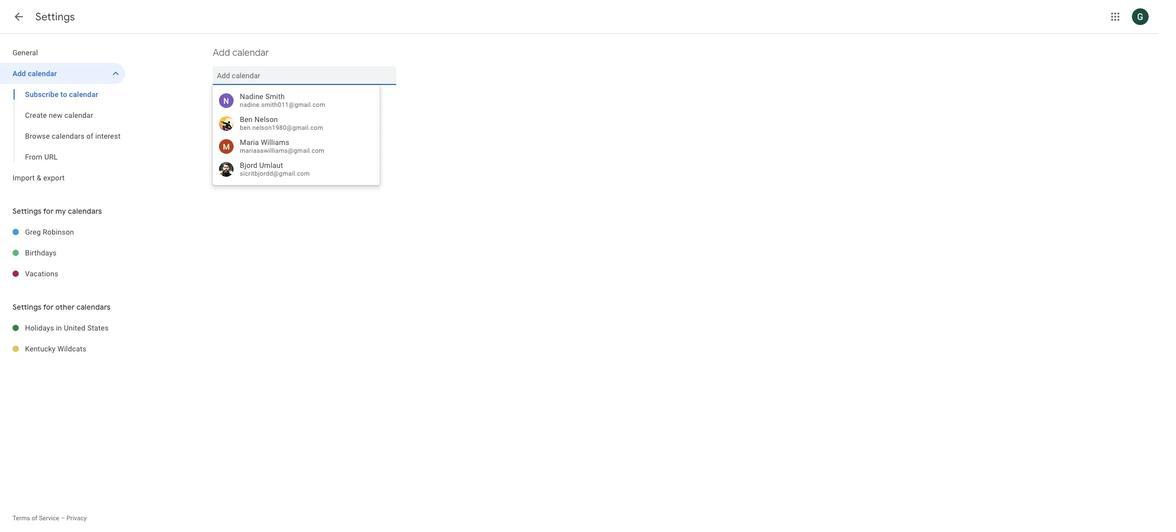 Task type: locate. For each thing, give the bounding box(es) containing it.
maria
[[240, 138, 259, 147]]

settings for my calendars tree
[[0, 222, 125, 284]]

nadine
[[240, 92, 264, 101]]

tree
[[0, 42, 125, 188]]

of right terms
[[32, 515, 37, 522]]

1 horizontal spatial of
[[86, 132, 93, 140]]

for left other
[[43, 303, 54, 312]]

calendars for other
[[77, 303, 111, 312]]

nadine.smith011@gmail.com
[[240, 101, 326, 108]]

birthdays
[[25, 249, 57, 257]]

calendar inside tree item
[[28, 69, 57, 78]]

import
[[13, 174, 35, 182]]

export
[[43, 174, 65, 182]]

general
[[13, 49, 38, 57]]

list box containing nadine smith
[[213, 89, 380, 181]]

group
[[0, 84, 125, 167]]

1 vertical spatial settings
[[13, 207, 42, 216]]

browse
[[25, 132, 50, 140]]

subscribe
[[25, 90, 59, 99]]

2 vertical spatial calendars
[[77, 303, 111, 312]]

url
[[44, 153, 58, 161]]

0 vertical spatial for
[[43, 207, 54, 216]]

privacy
[[67, 515, 87, 522]]

settings for other calendars tree
[[0, 318, 125, 359]]

for for other
[[43, 303, 54, 312]]

to
[[61, 90, 67, 99]]

settings right go back icon
[[35, 10, 75, 23]]

my
[[55, 207, 66, 216]]

of
[[86, 132, 93, 140], [32, 515, 37, 522]]

calendar up subscribe
[[28, 69, 57, 78]]

1 horizontal spatial add
[[213, 47, 230, 58]]

browse calendars of interest
[[25, 132, 121, 140]]

settings up holidays
[[13, 303, 42, 312]]

1 horizontal spatial add calendar
[[213, 47, 269, 58]]

robinson
[[43, 228, 74, 236]]

0 vertical spatial add
[[213, 47, 230, 58]]

calendars for my
[[68, 207, 102, 216]]

states
[[87, 324, 109, 332]]

0 vertical spatial of
[[86, 132, 93, 140]]

holidays in united states
[[25, 324, 109, 332]]

for left "my"
[[43, 207, 54, 216]]

terms of service – privacy
[[13, 515, 87, 522]]

add calendar up subscribe
[[13, 69, 57, 78]]

2 for from the top
[[43, 303, 54, 312]]

group containing subscribe to calendar
[[0, 84, 125, 167]]

calendars down create new calendar
[[52, 132, 85, 140]]

greg robinson tree item
[[0, 222, 125, 243]]

birthdays tree item
[[0, 243, 125, 263]]

add
[[213, 47, 230, 58], [13, 69, 26, 78]]

vacations tree item
[[0, 263, 125, 284]]

bjord umlaut sicritbjordd@gmail.com
[[240, 161, 310, 177]]

for
[[43, 207, 54, 216], [43, 303, 54, 312]]

0 vertical spatial calendars
[[52, 132, 85, 140]]

settings for settings
[[35, 10, 75, 23]]

kentucky
[[25, 345, 56, 353]]

1 vertical spatial add calendar
[[13, 69, 57, 78]]

from
[[25, 153, 42, 161]]

interest
[[95, 132, 121, 140]]

list box
[[213, 89, 380, 181]]

1 vertical spatial of
[[32, 515, 37, 522]]

kentucky wildcats
[[25, 345, 87, 353]]

add calendar
[[213, 47, 269, 58], [13, 69, 57, 78]]

add calendar up nadine
[[213, 47, 269, 58]]

holidays in united states link
[[25, 318, 125, 339]]

settings
[[35, 10, 75, 23], [13, 207, 42, 216], [13, 303, 42, 312]]

kentucky wildcats link
[[25, 339, 125, 359]]

add calendar inside add calendar tree item
[[13, 69, 57, 78]]

create
[[25, 111, 47, 119]]

ben nelson ben.nelson1980@gmail.com
[[240, 115, 323, 131]]

0 horizontal spatial add
[[13, 69, 26, 78]]

kentucky wildcats tree item
[[0, 339, 125, 359]]

umlaut
[[259, 161, 283, 170]]

calendar
[[232, 47, 269, 58], [28, 69, 57, 78], [69, 90, 98, 99], [64, 111, 93, 119]]

terms of service link
[[13, 515, 59, 522]]

1 vertical spatial add
[[13, 69, 26, 78]]

smith
[[266, 92, 285, 101]]

mariaaawilliams@gmail.com
[[240, 147, 325, 154]]

nelson
[[255, 115, 278, 124]]

service
[[39, 515, 59, 522]]

calendars
[[52, 132, 85, 140], [68, 207, 102, 216], [77, 303, 111, 312]]

settings up greg
[[13, 207, 42, 216]]

1 vertical spatial calendars
[[68, 207, 102, 216]]

privacy link
[[67, 515, 87, 522]]

1 vertical spatial for
[[43, 303, 54, 312]]

ben
[[240, 115, 253, 124]]

nadine smith nadine.smith011@gmail.com
[[240, 92, 326, 108]]

2 vertical spatial settings
[[13, 303, 42, 312]]

calendar up nadine
[[232, 47, 269, 58]]

go back image
[[13, 10, 25, 23]]

calendars right "my"
[[68, 207, 102, 216]]

0 horizontal spatial add calendar
[[13, 69, 57, 78]]

of left interest
[[86, 132, 93, 140]]

united
[[64, 324, 85, 332]]

calendars up states
[[77, 303, 111, 312]]

1 for from the top
[[43, 207, 54, 216]]

settings for settings for my calendars
[[13, 207, 42, 216]]

0 vertical spatial settings
[[35, 10, 75, 23]]



Task type: vqa. For each thing, say whether or not it's contained in the screenshot.
Tunisia option
no



Task type: describe. For each thing, give the bounding box(es) containing it.
settings for other calendars
[[13, 303, 111, 312]]

0 vertical spatial add calendar
[[213, 47, 269, 58]]

birthdays link
[[25, 243, 125, 263]]

greg robinson
[[25, 228, 74, 236]]

greg
[[25, 228, 41, 236]]

sicritbjordd@gmail.com
[[240, 170, 310, 177]]

create new calendar
[[25, 111, 93, 119]]

calendar up browse calendars of interest
[[64, 111, 93, 119]]

&
[[37, 174, 41, 182]]

ben.nelson1980@gmail.com
[[240, 124, 323, 131]]

import & export
[[13, 174, 65, 182]]

tree containing general
[[0, 42, 125, 188]]

–
[[61, 515, 65, 522]]

holidays in united states tree item
[[0, 318, 125, 339]]

williams
[[261, 138, 290, 147]]

vacations link
[[25, 263, 125, 284]]

settings for my calendars
[[13, 207, 102, 216]]

holidays
[[25, 324, 54, 332]]

Add calendar text field
[[217, 66, 392, 85]]

vacations
[[25, 270, 58, 278]]

bjord
[[240, 161, 258, 170]]

calendar right to
[[69, 90, 98, 99]]

subscribe to calendar
[[25, 90, 98, 99]]

for for my
[[43, 207, 54, 216]]

wildcats
[[58, 345, 87, 353]]

0 horizontal spatial of
[[32, 515, 37, 522]]

in
[[56, 324, 62, 332]]

settings for settings for other calendars
[[13, 303, 42, 312]]

from url
[[25, 153, 58, 161]]

add calendar tree item
[[0, 63, 125, 84]]

settings heading
[[35, 10, 75, 23]]

terms
[[13, 515, 30, 522]]

new
[[49, 111, 63, 119]]

other
[[55, 303, 75, 312]]

add inside add calendar tree item
[[13, 69, 26, 78]]

maria williams mariaaawilliams@gmail.com
[[240, 138, 325, 154]]



